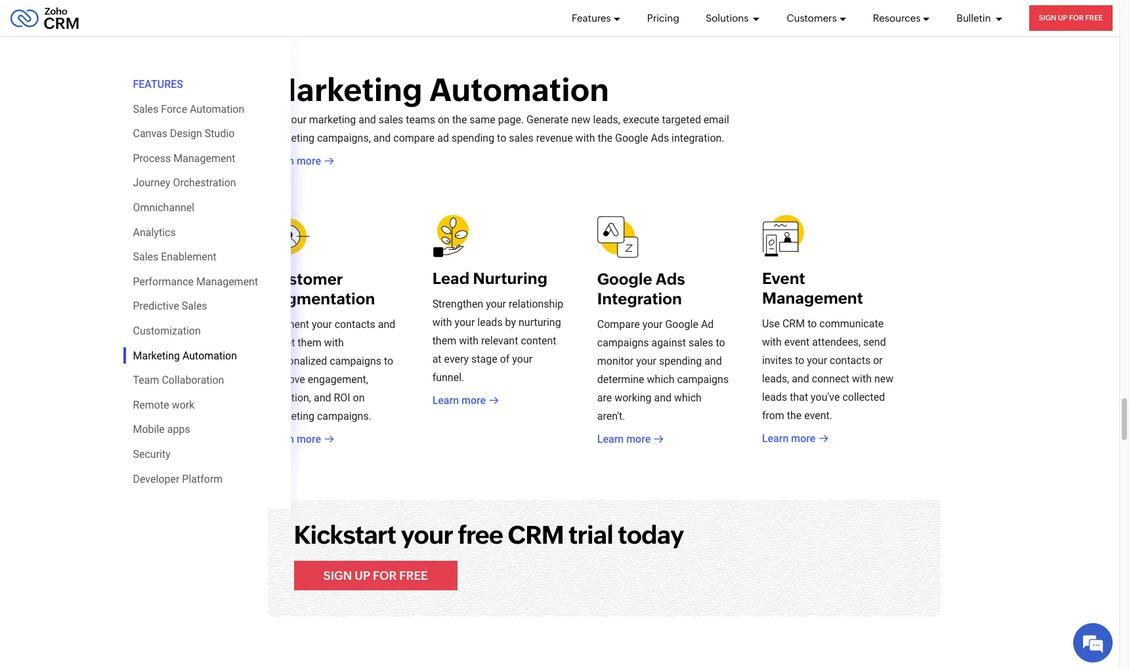 Task type: describe. For each thing, give the bounding box(es) containing it.
compare your google ad campaigns against sales to monitor your spending and determine which campaigns are working and which aren't.
[[597, 318, 729, 422]]

more down campaigns,
[[297, 155, 321, 167]]

1 horizontal spatial up
[[1058, 14, 1068, 22]]

2 vertical spatial sales
[[182, 300, 207, 313]]

performance management
[[133, 276, 258, 288]]

campaigns.
[[317, 410, 371, 422]]

1 horizontal spatial sales
[[509, 132, 534, 144]]

event.
[[804, 409, 832, 422]]

marketing for marketing automation get your marketing and sales teams on the same page. generate new leads, execute targeted email marketing campaigns, and compare ad spending to sales revenue with the google ads integration.
[[267, 71, 422, 108]]

to down "event" on the bottom of page
[[795, 354, 804, 367]]

ad
[[437, 132, 449, 144]]

learn more for google ads integration
[[597, 433, 651, 445]]

1 vertical spatial sign up for free
[[323, 569, 428, 583]]

more for lead nurturing
[[461, 394, 486, 407]]

and inside use crm to communicate with event attendees, send invites to your contacts or leads, and connect with new leads that you've collected from the event.
[[792, 373, 809, 385]]

the inside use crm to communicate with event attendees, send invites to your contacts or leads, and connect with new leads that you've collected from the event.
[[787, 409, 802, 422]]

apps
[[167, 424, 190, 436]]

2 vertical spatial campaigns
[[677, 373, 729, 386]]

customization
[[133, 325, 201, 337]]

to inside compare your google ad campaigns against sales to monitor your spending and determine which campaigns are working and which aren't.
[[716, 336, 725, 349]]

learn more for event management
[[762, 432, 816, 445]]

your inside the segment your contacts and target them with personalized campaigns to improve engagement, retention, and roi on marketing campaigns.
[[312, 318, 332, 331]]

process management
[[133, 152, 235, 165]]

them inside "strengthen your relationship with your leads by nurturing them with relevant content at every stage of your funnel."
[[432, 334, 456, 347]]

ad
[[701, 318, 714, 331]]

contacts inside the segment your contacts and target them with personalized campaigns to improve engagement, retention, and roi on marketing campaigns.
[[335, 318, 375, 331]]

remote
[[133, 399, 169, 411]]

your right of
[[512, 353, 532, 365]]

features link
[[572, 0, 621, 36]]

management for event
[[762, 289, 863, 307]]

google ads integration
[[597, 270, 685, 308]]

campaigns,
[[317, 132, 371, 144]]

send
[[863, 336, 886, 348]]

to up "event" on the bottom of page
[[807, 317, 817, 330]]

are
[[597, 392, 612, 404]]

segment your contacts and target them with personalized campaigns to improve engagement, retention, and roi on marketing campaigns.
[[267, 318, 395, 422]]

resources
[[873, 12, 920, 23]]

customer
[[267, 270, 343, 288]]

pricing
[[647, 12, 679, 23]]

collaboration
[[162, 374, 224, 387]]

sales for sales force automation
[[133, 103, 158, 115]]

marketing automation
[[133, 350, 237, 362]]

improve
[[267, 373, 305, 386]]

them inside the segment your contacts and target them with personalized campaigns to improve engagement, retention, and roi on marketing campaigns.
[[298, 336, 322, 349]]

on inside marketing automation get your marketing and sales teams on the same page. generate new leads, execute targeted email marketing campaigns, and compare ad spending to sales revenue with the google ads integration.
[[438, 113, 450, 126]]

developer platform
[[133, 473, 223, 485]]

menu shadow image
[[290, 0, 310, 560]]

execute
[[623, 113, 659, 126]]

1 vertical spatial sign up for free link
[[294, 561, 457, 591]]

more for google ads integration
[[626, 433, 651, 445]]

event
[[762, 269, 805, 287]]

remote work
[[133, 399, 195, 411]]

pricing link
[[647, 0, 679, 36]]

predictive
[[133, 300, 179, 313]]

studio
[[205, 127, 235, 140]]

zoho crm logo image
[[10, 4, 79, 32]]

same
[[470, 113, 495, 126]]

on inside the segment your contacts and target them with personalized campaigns to improve engagement, retention, and roi on marketing campaigns.
[[353, 392, 365, 404]]

learn more link for lead nurturing
[[432, 393, 499, 409]]

journey
[[133, 177, 170, 189]]

predictive sales
[[133, 300, 207, 313]]

today
[[618, 521, 684, 549]]

omnichannel
[[133, 201, 194, 214]]

learn more link for event management
[[762, 431, 829, 447]]

more for customer segmentation
[[297, 433, 321, 445]]

use
[[762, 317, 780, 330]]

new inside use crm to communicate with event attendees, send invites to your contacts or leads, and connect with new leads that you've collected from the event.
[[874, 373, 894, 385]]

analytics
[[133, 226, 176, 239]]

ads inside the google ads integration
[[656, 270, 685, 288]]

with inside marketing automation get your marketing and sales teams on the same page. generate new leads, execute targeted email marketing campaigns, and compare ad spending to sales revenue with the google ads integration.
[[575, 132, 595, 144]]

customers
[[787, 12, 837, 23]]

relationship
[[509, 298, 563, 310]]

free for right sign up for free 'link'
[[1085, 14, 1103, 22]]

attendees,
[[812, 336, 861, 348]]

platform
[[182, 473, 223, 485]]

learn for customer segmentation
[[267, 433, 294, 445]]

compare
[[393, 132, 435, 144]]

free for bottom sign up for free 'link'
[[399, 569, 428, 583]]

with up the every
[[459, 334, 479, 347]]

against
[[651, 336, 686, 349]]

campaigns inside the segment your contacts and target them with personalized campaigns to improve engagement, retention, and roi on marketing campaigns.
[[330, 355, 381, 367]]

more for event management
[[791, 432, 816, 445]]

learn more for customer segmentation
[[267, 433, 321, 445]]

that
[[790, 391, 808, 403]]

marketing for marketing automation
[[133, 350, 180, 362]]

get
[[267, 113, 284, 126]]

bulletin link
[[957, 0, 1003, 36]]

0 horizontal spatial crm
[[508, 521, 564, 549]]

1 vertical spatial up
[[354, 569, 370, 583]]

by
[[505, 316, 516, 329]]

learn for lead nurturing
[[432, 394, 459, 407]]

team
[[133, 374, 159, 387]]

event management
[[762, 269, 863, 307]]

page.
[[498, 113, 524, 126]]

security
[[133, 448, 171, 461]]

performance
[[133, 276, 194, 288]]

your up against at the right bottom
[[642, 318, 663, 331]]

google inside the google ads integration
[[597, 270, 652, 288]]

developer
[[133, 473, 179, 485]]

enablement
[[161, 251, 216, 263]]

learn more down get
[[267, 155, 321, 167]]

funnel.
[[432, 371, 464, 384]]

force
[[161, 103, 187, 115]]

0 vertical spatial which
[[647, 373, 674, 386]]

with down strengthen
[[432, 316, 452, 329]]

learn more link down get
[[267, 153, 334, 169]]

bulletin
[[957, 12, 993, 23]]

of
[[500, 353, 510, 365]]

contacts inside use crm to communicate with event attendees, send invites to your contacts or leads, and connect with new leads that you've collected from the event.
[[830, 354, 871, 367]]

content
[[521, 334, 556, 347]]

with inside the segment your contacts and target them with personalized campaigns to improve engagement, retention, and roi on marketing campaigns.
[[324, 336, 344, 349]]

team collaboration
[[133, 374, 224, 387]]

canvas
[[133, 127, 167, 140]]

compare
[[597, 318, 640, 331]]

free
[[458, 521, 503, 549]]

management for performance
[[196, 276, 258, 288]]



Task type: locate. For each thing, give the bounding box(es) containing it.
learn
[[267, 155, 294, 167], [432, 394, 459, 407], [762, 432, 789, 445], [267, 433, 294, 445], [597, 433, 624, 445]]

0 vertical spatial sign up for free
[[1039, 14, 1103, 22]]

to
[[497, 132, 506, 144], [807, 317, 817, 330], [716, 336, 725, 349], [795, 354, 804, 367], [384, 355, 393, 367]]

learn down the funnel.
[[432, 394, 459, 407]]

leads inside "strengthen your relationship with your leads by nurturing them with relevant content at every stage of your funnel."
[[477, 316, 503, 329]]

ads down execute
[[651, 132, 669, 144]]

new up revenue
[[571, 113, 590, 126]]

learn more down from
[[762, 432, 816, 445]]

kickstart
[[294, 521, 396, 549]]

new inside marketing automation get your marketing and sales teams on the same page. generate new leads, execute targeted email marketing campaigns, and compare ad spending to sales revenue with the google ads integration.
[[571, 113, 590, 126]]

sign for bottom sign up for free 'link'
[[323, 569, 352, 583]]

engagement,
[[308, 373, 368, 386]]

1 vertical spatial crm
[[508, 521, 564, 549]]

automation up collaboration
[[182, 350, 237, 362]]

1 vertical spatial google
[[597, 270, 652, 288]]

crm
[[782, 317, 805, 330], [508, 521, 564, 549]]

learn more link for google ads integration
[[597, 432, 664, 447]]

sales up canvas
[[133, 103, 158, 115]]

1 horizontal spatial free
[[1085, 14, 1103, 22]]

sales down "page."
[[509, 132, 534, 144]]

which up working
[[647, 373, 674, 386]]

sales inside compare your google ad campaigns against sales to monitor your spending and determine which campaigns are working and which aren't.
[[689, 336, 713, 349]]

your inside marketing automation get your marketing and sales teams on the same page. generate new leads, execute targeted email marketing campaigns, and compare ad spending to sales revenue with the google ads integration.
[[286, 113, 306, 126]]

them up personalized
[[298, 336, 322, 349]]

marketing down retention,
[[267, 410, 314, 422]]

1 horizontal spatial the
[[598, 132, 612, 144]]

1 vertical spatial leads,
[[762, 373, 789, 385]]

marketing inside marketing automation get your marketing and sales teams on the same page. generate new leads, execute targeted email marketing campaigns, and compare ad spending to sales revenue with the google ads integration.
[[267, 71, 422, 108]]

marketing inside the segment your contacts and target them with personalized campaigns to improve engagement, retention, and roi on marketing campaigns.
[[267, 410, 314, 422]]

campaigns down compare
[[597, 336, 649, 349]]

automation for marketing automation get your marketing and sales teams on the same page. generate new leads, execute targeted email marketing campaigns, and compare ad spending to sales revenue with the google ads integration.
[[429, 71, 609, 108]]

with down use
[[762, 336, 782, 348]]

crm left trial
[[508, 521, 564, 549]]

your down segmentation in the left of the page
[[312, 318, 332, 331]]

1 vertical spatial free
[[399, 569, 428, 583]]

0 horizontal spatial sign up for free link
[[294, 561, 457, 591]]

with up collected
[[852, 373, 872, 385]]

your up the connect
[[807, 354, 827, 367]]

them
[[432, 334, 456, 347], [298, 336, 322, 349]]

0 vertical spatial leads,
[[593, 113, 620, 126]]

spending inside marketing automation get your marketing and sales teams on the same page. generate new leads, execute targeted email marketing campaigns, and compare ad spending to sales revenue with the google ads integration.
[[452, 132, 494, 144]]

your
[[286, 113, 306, 126], [486, 298, 506, 310], [455, 316, 475, 329], [312, 318, 332, 331], [642, 318, 663, 331], [512, 353, 532, 365], [807, 354, 827, 367], [636, 355, 656, 367], [401, 521, 453, 549]]

0 horizontal spatial for
[[373, 569, 397, 583]]

learn more down the funnel.
[[432, 394, 486, 407]]

to inside the segment your contacts and target them with personalized campaigns to improve engagement, retention, and roi on marketing campaigns.
[[384, 355, 393, 367]]

1 vertical spatial the
[[598, 132, 612, 144]]

your down against at the right bottom
[[636, 355, 656, 367]]

marketing
[[267, 71, 422, 108], [133, 350, 180, 362]]

lead
[[432, 269, 469, 287]]

0 vertical spatial management
[[173, 152, 235, 165]]

segment
[[267, 318, 309, 331]]

0 vertical spatial sales
[[379, 113, 403, 126]]

learn more link down from
[[762, 431, 829, 447]]

marketing up campaigns,
[[309, 113, 356, 126]]

sales for sales enablement
[[133, 251, 158, 263]]

from
[[762, 409, 784, 422]]

google inside marketing automation get your marketing and sales teams on the same page. generate new leads, execute targeted email marketing campaigns, and compare ad spending to sales revenue with the google ads integration.
[[615, 132, 648, 144]]

orchestration
[[173, 177, 236, 189]]

customer segmentation
[[267, 270, 375, 308]]

0 horizontal spatial free
[[399, 569, 428, 583]]

to inside marketing automation get your marketing and sales teams on the same page. generate new leads, execute targeted email marketing campaigns, and compare ad spending to sales revenue with the google ads integration.
[[497, 132, 506, 144]]

leads, left execute
[[593, 113, 620, 126]]

campaigns down against at the right bottom
[[677, 373, 729, 386]]

google up against at the right bottom
[[665, 318, 698, 331]]

0 horizontal spatial new
[[571, 113, 590, 126]]

determine
[[597, 373, 644, 386]]

learn down aren't.
[[597, 433, 624, 445]]

journey orchestration
[[133, 177, 236, 189]]

learn for event management
[[762, 432, 789, 445]]

1 horizontal spatial them
[[432, 334, 456, 347]]

1 horizontal spatial for
[[1069, 14, 1084, 22]]

process
[[133, 152, 171, 165]]

generate
[[526, 113, 569, 126]]

on
[[438, 113, 450, 126], [353, 392, 365, 404]]

sales
[[379, 113, 403, 126], [509, 132, 534, 144], [689, 336, 713, 349]]

spending down against at the right bottom
[[659, 355, 702, 367]]

contacts down segmentation in the left of the page
[[335, 318, 375, 331]]

on right roi on the left bottom of the page
[[353, 392, 365, 404]]

learn down get
[[267, 155, 294, 167]]

learn more for lead nurturing
[[432, 394, 486, 407]]

marketing automation get your marketing and sales teams on the same page. generate new leads, execute targeted email marketing campaigns, and compare ad spending to sales revenue with the google ads integration.
[[267, 71, 729, 144]]

1 horizontal spatial leads
[[762, 391, 787, 403]]

your right get
[[286, 113, 306, 126]]

0 horizontal spatial campaigns
[[330, 355, 381, 367]]

1 vertical spatial sign
[[323, 569, 352, 583]]

marketing down get
[[267, 132, 314, 144]]

automation for marketing automation
[[182, 350, 237, 362]]

features
[[133, 78, 183, 91]]

retention,
[[267, 392, 311, 404]]

0 vertical spatial leads
[[477, 316, 503, 329]]

solutions
[[706, 12, 751, 23]]

new down or
[[874, 373, 894, 385]]

leads inside use crm to communicate with event attendees, send invites to your contacts or leads, and connect with new leads that you've collected from the event.
[[762, 391, 787, 403]]

0 vertical spatial marketing
[[309, 113, 356, 126]]

leads,
[[593, 113, 620, 126], [762, 373, 789, 385]]

ads inside marketing automation get your marketing and sales teams on the same page. generate new leads, execute targeted email marketing campaigns, and compare ad spending to sales revenue with the google ads integration.
[[651, 132, 669, 144]]

sales down ad
[[689, 336, 713, 349]]

0 vertical spatial campaigns
[[597, 336, 649, 349]]

with right revenue
[[575, 132, 595, 144]]

0 horizontal spatial sales
[[379, 113, 403, 126]]

the
[[452, 113, 467, 126], [598, 132, 612, 144], [787, 409, 802, 422]]

your down strengthen
[[455, 316, 475, 329]]

0 vertical spatial on
[[438, 113, 450, 126]]

targeted
[[662, 113, 701, 126]]

1 horizontal spatial spending
[[659, 355, 702, 367]]

1 horizontal spatial on
[[438, 113, 450, 126]]

automation inside marketing automation get your marketing and sales teams on the same page. generate new leads, execute targeted email marketing campaigns, and compare ad spending to sales revenue with the google ads integration.
[[429, 71, 609, 108]]

0 vertical spatial sign up for free link
[[1029, 5, 1113, 31]]

with
[[575, 132, 595, 144], [432, 316, 452, 329], [459, 334, 479, 347], [762, 336, 782, 348], [324, 336, 344, 349], [852, 373, 872, 385]]

the down that
[[787, 409, 802, 422]]

management down "event"
[[762, 289, 863, 307]]

campaigns up engagement, at the left bottom of the page
[[330, 355, 381, 367]]

google down execute
[[615, 132, 648, 144]]

leads, down invites
[[762, 373, 789, 385]]

work
[[172, 399, 195, 411]]

1 horizontal spatial campaigns
[[597, 336, 649, 349]]

0 horizontal spatial leads
[[477, 316, 503, 329]]

sales for compare
[[689, 336, 713, 349]]

lead nurturing
[[432, 269, 547, 287]]

to right against at the right bottom
[[716, 336, 725, 349]]

sign up for free link
[[1029, 5, 1113, 31], [294, 561, 457, 591]]

learn more link down retention,
[[267, 432, 334, 447]]

your left free
[[401, 521, 453, 549]]

to left at
[[384, 355, 393, 367]]

0 horizontal spatial spending
[[452, 132, 494, 144]]

with up engagement, at the left bottom of the page
[[324, 336, 344, 349]]

management up orchestration
[[173, 152, 235, 165]]

1 vertical spatial leads
[[762, 391, 787, 403]]

0 vertical spatial contacts
[[335, 318, 375, 331]]

learn more link down the funnel.
[[432, 393, 499, 409]]

sales
[[133, 103, 158, 115], [133, 251, 158, 263], [182, 300, 207, 313]]

ads up integration
[[656, 270, 685, 288]]

1 vertical spatial ads
[[656, 270, 685, 288]]

crm up "event" on the bottom of page
[[782, 317, 805, 330]]

which right working
[[674, 392, 702, 404]]

0 horizontal spatial sign
[[323, 569, 352, 583]]

2 horizontal spatial campaigns
[[677, 373, 729, 386]]

0 vertical spatial spending
[[452, 132, 494, 144]]

sales force automation
[[133, 103, 244, 115]]

on up ad
[[438, 113, 450, 126]]

2 vertical spatial the
[[787, 409, 802, 422]]

1 horizontal spatial sign up for free link
[[1029, 5, 1113, 31]]

google up integration
[[597, 270, 652, 288]]

invites
[[762, 354, 792, 367]]

0 horizontal spatial the
[[452, 113, 467, 126]]

learn more link for customer segmentation
[[267, 432, 334, 447]]

management for process
[[173, 152, 235, 165]]

the right revenue
[[598, 132, 612, 144]]

learn more down retention,
[[267, 433, 321, 445]]

kickstart your free crm trial today
[[294, 521, 684, 549]]

0 vertical spatial crm
[[782, 317, 805, 330]]

1 vertical spatial on
[[353, 392, 365, 404]]

1 horizontal spatial contacts
[[830, 354, 871, 367]]

marketing
[[309, 113, 356, 126], [267, 132, 314, 144], [267, 410, 314, 422]]

1 vertical spatial for
[[373, 569, 397, 583]]

resources link
[[873, 0, 930, 36]]

use crm to communicate with event attendees, send invites to your contacts or leads, and connect with new leads that you've collected from the event.
[[762, 317, 894, 422]]

google inside compare your google ad campaigns against sales to monitor your spending and determine which campaigns are working and which aren't.
[[665, 318, 698, 331]]

more
[[297, 155, 321, 167], [461, 394, 486, 407], [791, 432, 816, 445], [297, 433, 321, 445], [626, 433, 651, 445]]

1 horizontal spatial new
[[874, 373, 894, 385]]

teams
[[406, 113, 435, 126]]

connect
[[812, 373, 849, 385]]

canvas design studio
[[133, 127, 235, 140]]

1 vertical spatial contacts
[[830, 354, 871, 367]]

more down the funnel.
[[461, 394, 486, 407]]

you've
[[811, 391, 840, 403]]

the left same
[[452, 113, 467, 126]]

0 vertical spatial up
[[1058, 14, 1068, 22]]

contacts down the attendees,
[[830, 354, 871, 367]]

0 vertical spatial google
[[615, 132, 648, 144]]

integration.
[[672, 132, 724, 144]]

1 vertical spatial which
[[674, 392, 702, 404]]

monitor
[[597, 355, 634, 367]]

0 vertical spatial new
[[571, 113, 590, 126]]

roi
[[334, 392, 350, 404]]

your up by
[[486, 298, 506, 310]]

2 horizontal spatial sales
[[689, 336, 713, 349]]

sales up compare
[[379, 113, 403, 126]]

target
[[267, 336, 295, 349]]

1 horizontal spatial sign
[[1039, 14, 1056, 22]]

trial
[[569, 521, 613, 549]]

0 horizontal spatial sign up for free
[[323, 569, 428, 583]]

0 vertical spatial ads
[[651, 132, 669, 144]]

automation up "page."
[[429, 71, 609, 108]]

1 vertical spatial sales
[[509, 132, 534, 144]]

0 vertical spatial sales
[[133, 103, 158, 115]]

learn for google ads integration
[[597, 433, 624, 445]]

0 horizontal spatial them
[[298, 336, 322, 349]]

nurturing
[[473, 269, 547, 287]]

marketing up campaigns,
[[267, 71, 422, 108]]

collected
[[842, 391, 885, 403]]

1 vertical spatial marketing
[[133, 350, 180, 362]]

more down event.
[[791, 432, 816, 445]]

mobile
[[133, 424, 165, 436]]

every
[[444, 353, 469, 365]]

1 vertical spatial spending
[[659, 355, 702, 367]]

1 vertical spatial management
[[196, 276, 258, 288]]

0 vertical spatial sign
[[1039, 14, 1056, 22]]

leads up from
[[762, 391, 787, 403]]

learn down from
[[762, 432, 789, 445]]

your inside use crm to communicate with event attendees, send invites to your contacts or leads, and connect with new leads that you've collected from the event.
[[807, 354, 827, 367]]

leads left by
[[477, 316, 503, 329]]

1 horizontal spatial crm
[[782, 317, 805, 330]]

1 vertical spatial campaigns
[[330, 355, 381, 367]]

marketing up team
[[133, 350, 180, 362]]

1 vertical spatial sales
[[133, 251, 158, 263]]

0 horizontal spatial marketing
[[133, 350, 180, 362]]

mobile apps
[[133, 424, 190, 436]]

1 horizontal spatial leads,
[[762, 373, 789, 385]]

solutions link
[[706, 0, 760, 36]]

segmentation
[[267, 290, 375, 308]]

communicate
[[819, 317, 884, 330]]

2 vertical spatial management
[[762, 289, 863, 307]]

sales down the analytics
[[133, 251, 158, 263]]

0 horizontal spatial leads,
[[593, 113, 620, 126]]

leads, inside use crm to communicate with event attendees, send invites to your contacts or leads, and connect with new leads that you've collected from the event.
[[762, 373, 789, 385]]

event
[[784, 336, 810, 348]]

nurturing
[[519, 316, 561, 329]]

automation up studio
[[190, 103, 244, 115]]

2 vertical spatial sales
[[689, 336, 713, 349]]

email
[[704, 113, 729, 126]]

leads, inside marketing automation get your marketing and sales teams on the same page. generate new leads, execute targeted email marketing campaigns, and compare ad spending to sales revenue with the google ads integration.
[[593, 113, 620, 126]]

sign up for free
[[1039, 14, 1103, 22], [323, 569, 428, 583]]

learn more link down aren't.
[[597, 432, 664, 447]]

sign for right sign up for free 'link'
[[1039, 14, 1056, 22]]

leads
[[477, 316, 503, 329], [762, 391, 787, 403]]

0 vertical spatial marketing
[[267, 71, 422, 108]]

0 vertical spatial for
[[1069, 14, 1084, 22]]

1 horizontal spatial sign up for free
[[1039, 14, 1103, 22]]

management down enablement
[[196, 276, 258, 288]]

personalized
[[267, 355, 327, 367]]

0 vertical spatial free
[[1085, 14, 1103, 22]]

1 horizontal spatial marketing
[[267, 71, 422, 108]]

2 vertical spatial marketing
[[267, 410, 314, 422]]

more down working
[[626, 433, 651, 445]]

for
[[1069, 14, 1084, 22], [373, 569, 397, 583]]

design
[[170, 127, 202, 140]]

learn down retention,
[[267, 433, 294, 445]]

revenue
[[536, 132, 573, 144]]

sales enablement
[[133, 251, 216, 263]]

stage
[[471, 353, 497, 365]]

2 horizontal spatial the
[[787, 409, 802, 422]]

0 vertical spatial the
[[452, 113, 467, 126]]

1 vertical spatial marketing
[[267, 132, 314, 144]]

sales down performance management
[[182, 300, 207, 313]]

to down "page."
[[497, 132, 506, 144]]

working
[[615, 392, 652, 404]]

spending inside compare your google ad campaigns against sales to monitor your spending and determine which campaigns are working and which aren't.
[[659, 355, 702, 367]]

crm inside use crm to communicate with event attendees, send invites to your contacts or leads, and connect with new leads that you've collected from the event.
[[782, 317, 805, 330]]

learn more down aren't.
[[597, 433, 651, 445]]

0 horizontal spatial contacts
[[335, 318, 375, 331]]

1 vertical spatial new
[[874, 373, 894, 385]]

0 horizontal spatial up
[[354, 569, 370, 583]]

0 horizontal spatial on
[[353, 392, 365, 404]]

more down 'campaigns.'
[[297, 433, 321, 445]]

spending down same
[[452, 132, 494, 144]]

integration
[[597, 290, 682, 308]]

sales for marketing
[[379, 113, 403, 126]]

them up at
[[432, 334, 456, 347]]

2 vertical spatial google
[[665, 318, 698, 331]]

learn more
[[267, 155, 321, 167], [432, 394, 486, 407], [762, 432, 816, 445], [267, 433, 321, 445], [597, 433, 651, 445]]



Task type: vqa. For each thing, say whether or not it's contained in the screenshot.
bottommost the
yes



